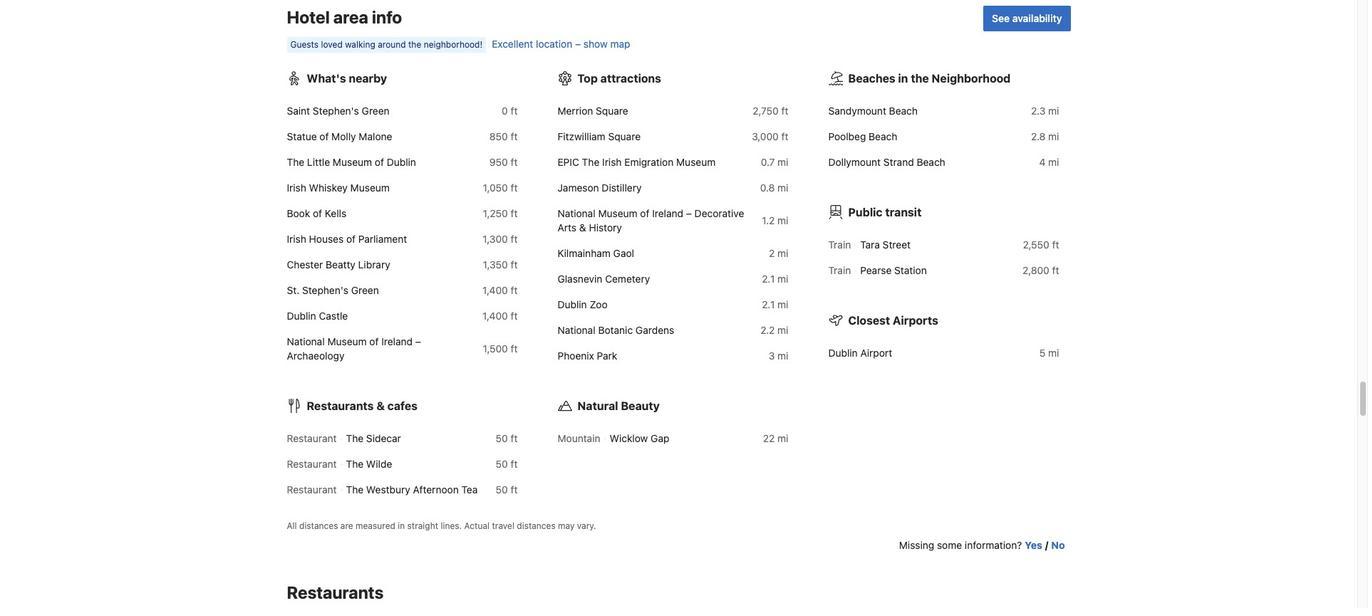 Task type: vqa. For each thing, say whether or not it's contained in the screenshot.
8 corresponding to 8 March 2024 Option
no



Task type: describe. For each thing, give the bounding box(es) containing it.
2.2
[[761, 325, 775, 337]]

what's nearby
[[307, 72, 387, 85]]

saint
[[287, 105, 310, 117]]

st. stephen's green
[[287, 285, 379, 297]]

1 distances from the left
[[299, 521, 338, 532]]

1.2 mi
[[762, 215, 789, 227]]

decorative
[[695, 208, 745, 220]]

national museum of ireland – archaeology
[[287, 336, 421, 362]]

wilde
[[366, 459, 392, 471]]

green for saint stephen's green
[[362, 105, 390, 117]]

cafes
[[388, 400, 418, 413]]

2 distances from the left
[[517, 521, 556, 532]]

merrion
[[558, 105, 594, 117]]

info
[[372, 7, 402, 27]]

mi for glasnevin cemetery
[[778, 273, 789, 285]]

0 vertical spatial –
[[575, 38, 581, 50]]

ft for chester beatty library
[[511, 259, 518, 271]]

50 ft for the westbury afternoon tea
[[496, 484, 518, 496]]

public transit
[[849, 206, 922, 219]]

kilmainham
[[558, 248, 611, 260]]

museum down molly
[[333, 156, 372, 169]]

4 mi
[[1040, 156, 1060, 169]]

epic
[[558, 156, 580, 169]]

park
[[597, 350, 618, 362]]

1,300
[[483, 233, 508, 246]]

ft for st. stephen's green
[[511, 285, 518, 297]]

the right epic
[[582, 156, 600, 169]]

archaeology
[[287, 350, 345, 362]]

national museum of ireland – decorative arts & history
[[558, 208, 745, 234]]

dublin down malone
[[387, 156, 416, 169]]

0.8
[[761, 182, 775, 194]]

ft for fitzwilliam square
[[782, 131, 789, 143]]

book of kells
[[287, 208, 347, 220]]

glasnevin
[[558, 273, 603, 285]]

sandymount
[[829, 105, 887, 117]]

1,300 ft
[[483, 233, 518, 246]]

are
[[341, 521, 353, 532]]

malone
[[359, 131, 392, 143]]

guests loved walking around the neighborhood!
[[291, 39, 483, 50]]

station
[[895, 265, 927, 277]]

straight
[[408, 521, 439, 532]]

950 ft
[[490, 156, 518, 169]]

ireland for archaeology
[[382, 336, 413, 348]]

the westbury afternoon tea
[[346, 484, 478, 496]]

national botanic gardens
[[558, 325, 675, 337]]

the for the westbury afternoon tea
[[346, 484, 364, 496]]

ireland for decorative
[[653, 208, 684, 220]]

no button
[[1052, 539, 1066, 554]]

sidecar
[[366, 433, 401, 445]]

loved
[[321, 39, 343, 50]]

of inside national museum of ireland – decorative arts & history
[[641, 208, 650, 220]]

availability
[[1013, 12, 1063, 24]]

1.2
[[762, 215, 775, 227]]

2,800
[[1023, 265, 1050, 277]]

1 vertical spatial in
[[398, 521, 405, 532]]

square for fitzwilliam square
[[609, 131, 641, 143]]

50 for the westbury afternoon tea
[[496, 484, 508, 496]]

0
[[502, 105, 508, 117]]

2 mi
[[769, 248, 789, 260]]

tara street
[[861, 239, 911, 251]]

pearse station
[[861, 265, 927, 277]]

850
[[490, 131, 508, 143]]

2.1 for zoo
[[762, 299, 775, 311]]

mi for dollymount strand beach
[[1049, 156, 1060, 169]]

castle
[[319, 310, 348, 323]]

dublin castle
[[287, 310, 348, 323]]

cemetery
[[606, 273, 650, 285]]

book
[[287, 208, 310, 220]]

hotel area info
[[287, 7, 402, 27]]

1,250 ft
[[483, 208, 518, 220]]

statue of molly malone
[[287, 131, 392, 143]]

2.3 mi
[[1032, 105, 1060, 117]]

irish for 1,050 ft
[[287, 182, 306, 194]]

mi for national botanic gardens
[[778, 325, 789, 337]]

50 for the wilde
[[496, 459, 508, 471]]

information?
[[965, 540, 1023, 552]]

train for pearse station
[[829, 265, 852, 277]]

ft for saint stephen's green
[[511, 105, 518, 117]]

yes button
[[1026, 539, 1043, 554]]

around
[[378, 39, 406, 50]]

2,750 ft
[[753, 105, 789, 117]]

pearse
[[861, 265, 892, 277]]

mi for dublin zoo
[[778, 299, 789, 311]]

kells
[[325, 208, 347, 220]]

westbury
[[366, 484, 411, 496]]

irish for 1,300 ft
[[287, 233, 306, 246]]

1,500
[[483, 343, 508, 355]]

beach for sandymount beach
[[890, 105, 918, 117]]

restaurant for the westbury afternoon tea
[[287, 484, 337, 496]]

map
[[611, 38, 631, 50]]

2.3
[[1032, 105, 1046, 117]]

22
[[763, 433, 775, 445]]

guests
[[291, 39, 319, 50]]

ft for book of kells
[[511, 208, 518, 220]]

stephen's for st.
[[302, 285, 349, 297]]

see
[[993, 12, 1010, 24]]

50 for the sidecar
[[496, 433, 508, 445]]

mi for phoenix park
[[778, 350, 789, 362]]

natural
[[578, 400, 619, 413]]

national for national museum of ireland – decorative arts & history
[[558, 208, 596, 220]]

the little museum of dublin
[[287, 156, 416, 169]]

afternoon
[[413, 484, 459, 496]]

dublin for dublin castle
[[287, 310, 316, 323]]

the for the little museum of dublin
[[287, 156, 305, 169]]

1,350 ft
[[483, 259, 518, 271]]

1,400 for st. stephen's green
[[483, 285, 508, 297]]

natural beauty
[[578, 400, 660, 413]]

restaurants for restaurants
[[287, 583, 384, 603]]

restaurants for restaurants & cafes
[[307, 400, 374, 413]]

actual
[[465, 521, 490, 532]]

botanic
[[599, 325, 633, 337]]

all
[[287, 521, 297, 532]]

1 horizontal spatial in
[[899, 72, 909, 85]]

the wilde
[[346, 459, 392, 471]]

green for st. stephen's green
[[351, 285, 379, 297]]

4
[[1040, 156, 1046, 169]]

the for the sidecar
[[346, 433, 364, 445]]

mi for poolbeg beach
[[1049, 131, 1060, 143]]

tara
[[861, 239, 880, 251]]

2.1 for cemetery
[[762, 273, 775, 285]]

see availability button
[[984, 6, 1071, 32]]

ft for the little museum of dublin
[[511, 156, 518, 169]]

/
[[1046, 540, 1049, 552]]

beach for poolbeg beach
[[869, 131, 898, 143]]

1,050
[[483, 182, 508, 194]]



Task type: locate. For each thing, give the bounding box(es) containing it.
0 vertical spatial 1,400 ft
[[483, 285, 518, 297]]

1 vertical spatial 50
[[496, 459, 508, 471]]

dublin for dublin zoo
[[558, 299, 587, 311]]

the
[[287, 156, 305, 169], [582, 156, 600, 169], [346, 433, 364, 445], [346, 459, 364, 471], [346, 484, 364, 496]]

50 ft for the wilde
[[496, 459, 518, 471]]

dublin left airport
[[829, 347, 858, 360]]

little
[[307, 156, 330, 169]]

ft
[[511, 105, 518, 117], [782, 105, 789, 117], [511, 131, 518, 143], [782, 131, 789, 143], [511, 156, 518, 169], [511, 182, 518, 194], [511, 208, 518, 220], [511, 233, 518, 246], [1053, 239, 1060, 251], [511, 259, 518, 271], [1053, 265, 1060, 277], [511, 285, 518, 297], [511, 310, 518, 323], [511, 343, 518, 355], [511, 433, 518, 445], [511, 459, 518, 471], [511, 484, 518, 496]]

closest
[[849, 315, 891, 328]]

fitzwilliam square
[[558, 131, 641, 143]]

– for 1.2 mi
[[687, 208, 692, 220]]

mi for sandymount beach
[[1049, 105, 1060, 117]]

national inside national museum of ireland – decorative arts & history
[[558, 208, 596, 220]]

1 vertical spatial 50 ft
[[496, 459, 518, 471]]

the left wilde
[[346, 459, 364, 471]]

street
[[883, 239, 911, 251]]

vary.
[[577, 521, 596, 532]]

tea
[[462, 484, 478, 496]]

beach right strand
[[917, 156, 946, 169]]

irish up book
[[287, 182, 306, 194]]

mi right 4 at the top of page
[[1049, 156, 1060, 169]]

1,400
[[483, 285, 508, 297], [483, 310, 508, 323]]

1 vertical spatial the
[[911, 72, 930, 85]]

950
[[490, 156, 508, 169]]

irish down book
[[287, 233, 306, 246]]

50 ft for the sidecar
[[496, 433, 518, 445]]

museum up history in the left of the page
[[599, 208, 638, 220]]

0 vertical spatial 50 ft
[[496, 433, 518, 445]]

green up malone
[[362, 105, 390, 117]]

2 vertical spatial –
[[416, 336, 421, 348]]

beach down beaches in the neighborhood
[[890, 105, 918, 117]]

library
[[358, 259, 390, 271]]

2.8 mi
[[1032, 131, 1060, 143]]

attractions
[[601, 72, 662, 85]]

– inside national museum of ireland – archaeology
[[416, 336, 421, 348]]

1 vertical spatial 1,400
[[483, 310, 508, 323]]

chester
[[287, 259, 323, 271]]

2.1 mi for dublin zoo
[[762, 299, 789, 311]]

arts
[[558, 222, 577, 234]]

wicklow gap
[[610, 433, 670, 445]]

2 vertical spatial 50
[[496, 484, 508, 496]]

mi right "3"
[[778, 350, 789, 362]]

– up cafes
[[416, 336, 421, 348]]

1 1,400 ft from the top
[[483, 285, 518, 297]]

of left kells
[[313, 208, 322, 220]]

1 train from the top
[[829, 239, 852, 251]]

1,500 ft
[[483, 343, 518, 355]]

0 ft
[[502, 105, 518, 117]]

distances
[[299, 521, 338, 532], [517, 521, 556, 532]]

airport
[[861, 347, 893, 360]]

1 1,400 from the top
[[483, 285, 508, 297]]

850 ft
[[490, 131, 518, 143]]

train for tara street
[[829, 239, 852, 251]]

green down library
[[351, 285, 379, 297]]

stephen's
[[313, 105, 359, 117], [302, 285, 349, 297]]

museum down the little museum of dublin
[[351, 182, 390, 194]]

mi right 22
[[778, 433, 789, 445]]

0 vertical spatial restaurant
[[287, 433, 337, 445]]

restaurant for the wilde
[[287, 459, 337, 471]]

mi for kilmainham gaol
[[778, 248, 789, 260]]

measured
[[356, 521, 396, 532]]

statue
[[287, 131, 317, 143]]

mi for dublin airport
[[1049, 347, 1060, 360]]

3,000 ft
[[752, 131, 789, 143]]

0 horizontal spatial –
[[416, 336, 421, 348]]

parliament
[[359, 233, 407, 246]]

2 2.1 mi from the top
[[762, 299, 789, 311]]

1,400 ft up 1,500 ft
[[483, 310, 518, 323]]

museum right emigration
[[677, 156, 716, 169]]

1 vertical spatial square
[[609, 131, 641, 143]]

3 50 from the top
[[496, 484, 508, 496]]

dublin for dublin airport
[[829, 347, 858, 360]]

0 horizontal spatial ireland
[[382, 336, 413, 348]]

– for 1,500 ft
[[416, 336, 421, 348]]

fitzwilliam
[[558, 131, 606, 143]]

2,550 ft
[[1024, 239, 1060, 251]]

&
[[580, 222, 587, 234], [377, 400, 385, 413]]

– left decorative
[[687, 208, 692, 220]]

irish
[[603, 156, 622, 169], [287, 182, 306, 194], [287, 233, 306, 246]]

the right beaches
[[911, 72, 930, 85]]

beach up dollymount strand beach
[[869, 131, 898, 143]]

2.2 mi
[[761, 325, 789, 337]]

distances left may
[[517, 521, 556, 532]]

top
[[578, 72, 598, 85]]

1 vertical spatial train
[[829, 265, 852, 277]]

0 vertical spatial irish
[[603, 156, 622, 169]]

0 horizontal spatial distances
[[299, 521, 338, 532]]

dublin left zoo
[[558, 299, 587, 311]]

the left the sidecar
[[346, 433, 364, 445]]

0 vertical spatial &
[[580, 222, 587, 234]]

missing
[[900, 540, 935, 552]]

mi for national museum of ireland – decorative arts & history
[[778, 215, 789, 227]]

mi for epic the irish emigration museum
[[778, 156, 789, 169]]

0 vertical spatial 2.1
[[762, 273, 775, 285]]

1 vertical spatial beach
[[869, 131, 898, 143]]

dublin zoo
[[558, 299, 608, 311]]

1,350
[[483, 259, 508, 271]]

1,250
[[483, 208, 508, 220]]

mi up 2.2 mi
[[778, 299, 789, 311]]

2.1 mi up 2.2 mi
[[762, 299, 789, 311]]

2.1 mi down 2
[[762, 273, 789, 285]]

the for the wilde
[[346, 459, 364, 471]]

gaol
[[614, 248, 635, 260]]

ireland inside national museum of ireland – archaeology
[[382, 336, 413, 348]]

of down distillery
[[641, 208, 650, 220]]

0 horizontal spatial in
[[398, 521, 405, 532]]

in left straight
[[398, 521, 405, 532]]

airports
[[893, 315, 939, 328]]

– inside national museum of ireland – decorative arts & history
[[687, 208, 692, 220]]

restaurant up all
[[287, 484, 337, 496]]

3,000
[[752, 131, 779, 143]]

of right the houses
[[347, 233, 356, 246]]

st.
[[287, 285, 300, 297]]

0 vertical spatial green
[[362, 105, 390, 117]]

national up arts
[[558, 208, 596, 220]]

1 vertical spatial 2.1
[[762, 299, 775, 311]]

mi right 2
[[778, 248, 789, 260]]

2 vertical spatial irish
[[287, 233, 306, 246]]

2 vertical spatial beach
[[917, 156, 946, 169]]

show
[[584, 38, 608, 50]]

top attractions
[[578, 72, 662, 85]]

2 train from the top
[[829, 265, 852, 277]]

0 vertical spatial stephen's
[[313, 105, 359, 117]]

2.1 mi for glasnevin cemetery
[[762, 273, 789, 285]]

2 restaurant from the top
[[287, 459, 337, 471]]

square up epic the irish emigration museum
[[609, 131, 641, 143]]

restaurants up the sidecar on the bottom of page
[[307, 400, 374, 413]]

2 1,400 from the top
[[483, 310, 508, 323]]

ireland left decorative
[[653, 208, 684, 220]]

poolbeg beach
[[829, 131, 898, 143]]

1,400 up '1,500' at the left
[[483, 310, 508, 323]]

1 50 from the top
[[496, 433, 508, 445]]

2
[[769, 248, 775, 260]]

sandymount beach
[[829, 105, 918, 117]]

0 horizontal spatial &
[[377, 400, 385, 413]]

0 vertical spatial in
[[899, 72, 909, 85]]

2 vertical spatial 50 ft
[[496, 484, 518, 496]]

houses
[[309, 233, 344, 246]]

beach
[[890, 105, 918, 117], [869, 131, 898, 143], [917, 156, 946, 169]]

ft for irish whiskey museum
[[511, 182, 518, 194]]

1 vertical spatial 2.1 mi
[[762, 299, 789, 311]]

the down the wilde
[[346, 484, 364, 496]]

ft for dublin castle
[[511, 310, 518, 323]]

dublin down st.
[[287, 310, 316, 323]]

irish up distillery
[[603, 156, 622, 169]]

museum down castle
[[328, 336, 367, 348]]

0 vertical spatial beach
[[890, 105, 918, 117]]

1 horizontal spatial –
[[575, 38, 581, 50]]

national for national botanic gardens
[[558, 325, 596, 337]]

mi right 2.8
[[1049, 131, 1060, 143]]

of down malone
[[375, 156, 384, 169]]

all distances are measured in straight lines. actual travel distances may vary.
[[287, 521, 596, 532]]

0 vertical spatial restaurants
[[307, 400, 374, 413]]

ft for statue of molly malone
[[511, 131, 518, 143]]

jameson
[[558, 182, 599, 194]]

closest airports
[[849, 315, 939, 328]]

5 mi
[[1040, 347, 1060, 360]]

irish houses of parliament
[[287, 233, 407, 246]]

the left the little
[[287, 156, 305, 169]]

1 vertical spatial ireland
[[382, 336, 413, 348]]

stephen's up statue of molly malone
[[313, 105, 359, 117]]

1,400 ft for st. stephen's green
[[483, 285, 518, 297]]

restaurant left the wilde
[[287, 459, 337, 471]]

no
[[1052, 540, 1066, 552]]

whiskey
[[309, 182, 348, 194]]

1 vertical spatial &
[[377, 400, 385, 413]]

0 vertical spatial the
[[409, 39, 422, 50]]

poolbeg
[[829, 131, 867, 143]]

stephen's up the dublin castle
[[302, 285, 349, 297]]

stephen's for saint
[[313, 105, 359, 117]]

1 50 ft from the top
[[496, 433, 518, 445]]

restaurants down are
[[287, 583, 384, 603]]

square up the fitzwilliam square
[[596, 105, 629, 117]]

ireland up cafes
[[382, 336, 413, 348]]

hotel
[[287, 7, 330, 27]]

neighborhood
[[932, 72, 1011, 85]]

museum inside national museum of ireland – decorative arts & history
[[599, 208, 638, 220]]

2 vertical spatial restaurant
[[287, 484, 337, 496]]

1 2.1 from the top
[[762, 273, 775, 285]]

of up restaurants & cafes
[[370, 336, 379, 348]]

1 horizontal spatial &
[[580, 222, 587, 234]]

phoenix park
[[558, 350, 618, 362]]

square for merrion square
[[596, 105, 629, 117]]

1,400 for dublin castle
[[483, 310, 508, 323]]

& inside national museum of ireland – decorative arts & history
[[580, 222, 587, 234]]

2.1 down 2
[[762, 273, 775, 285]]

2.1 up 2.2 on the right of the page
[[762, 299, 775, 311]]

0 vertical spatial 50
[[496, 433, 508, 445]]

restaurant down restaurants & cafes
[[287, 433, 337, 445]]

2 50 from the top
[[496, 459, 508, 471]]

restaurant for the sidecar
[[287, 433, 337, 445]]

mi down 2 mi
[[778, 273, 789, 285]]

0 vertical spatial train
[[829, 239, 852, 251]]

0 vertical spatial 2.1 mi
[[762, 273, 789, 285]]

of left molly
[[320, 131, 329, 143]]

dollymount strand beach
[[829, 156, 946, 169]]

mi right 2.2 on the right of the page
[[778, 325, 789, 337]]

1,400 ft down 1,350 ft
[[483, 285, 518, 297]]

2 2.1 from the top
[[762, 299, 775, 311]]

chester beatty library
[[287, 259, 390, 271]]

& left cafes
[[377, 400, 385, 413]]

1,400 ft for dublin castle
[[483, 310, 518, 323]]

1 restaurant from the top
[[287, 433, 337, 445]]

dollymount
[[829, 156, 881, 169]]

3 mi
[[769, 350, 789, 362]]

1 vertical spatial –
[[687, 208, 692, 220]]

saint stephen's green
[[287, 105, 390, 117]]

2 50 ft from the top
[[496, 459, 518, 471]]

wicklow
[[610, 433, 648, 445]]

mi right 0.8
[[778, 182, 789, 194]]

mi right 2.3
[[1049, 105, 1060, 117]]

1 horizontal spatial the
[[911, 72, 930, 85]]

molly
[[332, 131, 356, 143]]

& right arts
[[580, 222, 587, 234]]

1 vertical spatial restaurant
[[287, 459, 337, 471]]

the right around
[[409, 39, 422, 50]]

museum inside national museum of ireland – archaeology
[[328, 336, 367, 348]]

1 vertical spatial green
[[351, 285, 379, 297]]

may
[[558, 521, 575, 532]]

0 vertical spatial ireland
[[653, 208, 684, 220]]

1 2.1 mi from the top
[[762, 273, 789, 285]]

0 vertical spatial 1,400
[[483, 285, 508, 297]]

0 horizontal spatial the
[[409, 39, 422, 50]]

1 horizontal spatial distances
[[517, 521, 556, 532]]

mi right 0.7
[[778, 156, 789, 169]]

kilmainham gaol
[[558, 248, 635, 260]]

area
[[334, 7, 369, 27]]

ft for national museum of ireland – archaeology
[[511, 343, 518, 355]]

0 vertical spatial square
[[596, 105, 629, 117]]

3 restaurant from the top
[[287, 484, 337, 496]]

1 vertical spatial stephen's
[[302, 285, 349, 297]]

in right beaches
[[899, 72, 909, 85]]

1 vertical spatial restaurants
[[287, 583, 384, 603]]

1 horizontal spatial ireland
[[653, 208, 684, 220]]

walking
[[345, 39, 376, 50]]

3 50 ft from the top
[[496, 484, 518, 496]]

dublin airport
[[829, 347, 893, 360]]

mi right 5
[[1049, 347, 1060, 360]]

merrion square
[[558, 105, 629, 117]]

distances right all
[[299, 521, 338, 532]]

ft for merrion square
[[782, 105, 789, 117]]

train left the tara
[[829, 239, 852, 251]]

1 vertical spatial irish
[[287, 182, 306, 194]]

50 ft
[[496, 433, 518, 445], [496, 459, 518, 471], [496, 484, 518, 496]]

1 vertical spatial 1,400 ft
[[483, 310, 518, 323]]

–
[[575, 38, 581, 50], [687, 208, 692, 220], [416, 336, 421, 348]]

national up archaeology
[[287, 336, 325, 348]]

2 horizontal spatial –
[[687, 208, 692, 220]]

mi for jameson distillery
[[778, 182, 789, 194]]

ireland inside national museum of ireland – decorative arts & history
[[653, 208, 684, 220]]

neighborhood!
[[424, 39, 483, 50]]

train left pearse
[[829, 265, 852, 277]]

– left show at the top of page
[[575, 38, 581, 50]]

national up phoenix
[[558, 325, 596, 337]]

gap
[[651, 433, 670, 445]]

ft for irish houses of parliament
[[511, 233, 518, 246]]

national inside national museum of ireland – archaeology
[[287, 336, 325, 348]]

of inside national museum of ireland – archaeology
[[370, 336, 379, 348]]

mi right 1.2
[[778, 215, 789, 227]]

mountain
[[558, 433, 601, 445]]

1,400 down 1,350
[[483, 285, 508, 297]]

national for national museum of ireland – archaeology
[[287, 336, 325, 348]]

2 1,400 ft from the top
[[483, 310, 518, 323]]



